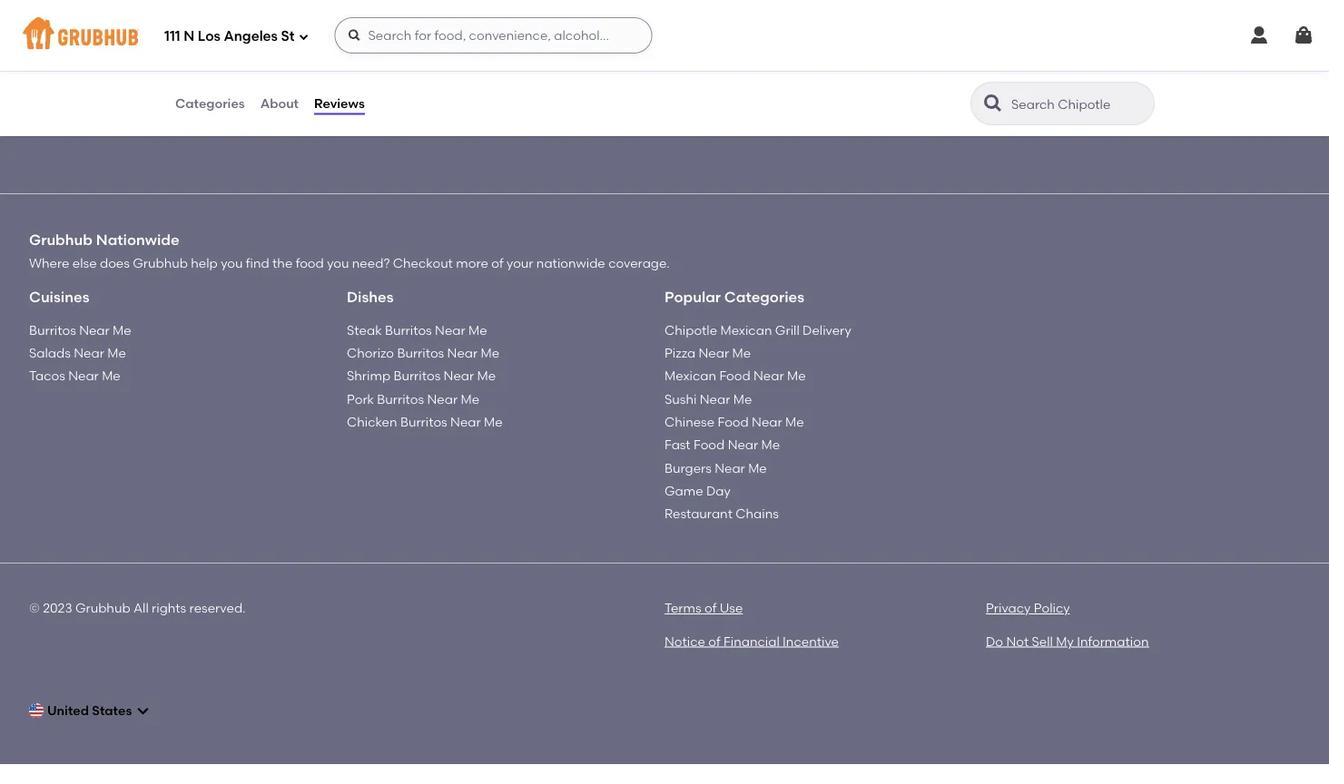 Task type: vqa. For each thing, say whether or not it's contained in the screenshot.
fourth • from the right
no



Task type: describe. For each thing, give the bounding box(es) containing it.
game day link
[[665, 483, 731, 499]]

notice
[[665, 634, 706, 649]]

chicken burritos near me link
[[347, 414, 503, 430]]

where
[[29, 255, 69, 271]]

for campuses & hotels
[[958, 90, 1120, 108]]

policy
[[1034, 601, 1070, 616]]

amazon
[[426, 53, 477, 68]]

chorizo
[[347, 345, 394, 361]]

grill
[[775, 322, 800, 338]]

0 horizontal spatial svg image
[[298, 31, 309, 42]]

notice of financial incentive
[[665, 634, 839, 649]]

do
[[986, 634, 1004, 649]]

of left use
[[705, 601, 717, 616]]

sell
[[1032, 634, 1053, 649]]

pizza
[[665, 345, 696, 361]]

pizza near me link
[[665, 345, 751, 361]]

2 vertical spatial food
[[694, 437, 725, 453]]

0 vertical spatial food
[[720, 368, 751, 384]]

0 vertical spatial mexican
[[721, 322, 772, 338]]

Search Chipotle search field
[[1010, 95, 1149, 113]]

nationwide
[[96, 231, 179, 249]]

burritos down "shrimp burritos near me" link
[[377, 391, 424, 407]]

categories button
[[174, 71, 246, 136]]

my
[[1056, 634, 1074, 649]]

find
[[246, 255, 269, 271]]

Search for food, convenience, alcohol... search field
[[335, 17, 653, 54]]

near down burritos near me link
[[74, 345, 104, 361]]

chains
[[736, 506, 779, 522]]

of inside the grubhub nationwide where else does grubhub help you find the food you need? checkout more of your nationwide coverage.
[[492, 255, 504, 271]]

cuisines
[[29, 288, 90, 306]]

nationwide
[[537, 255, 606, 271]]

do not sell my information link
[[986, 634, 1149, 649]]

steak burritos near me chorizo burritos near me shrimp burritos near me pork burritos near me chicken burritos near me
[[347, 322, 503, 430]]

salads
[[29, 345, 71, 361]]

hotels
[[1077, 90, 1120, 108]]

about
[[260, 96, 299, 111]]

1 vertical spatial food
[[718, 414, 749, 430]]

privacy policy link
[[986, 601, 1070, 616]]

near down "fast food near me" link
[[715, 460, 745, 476]]

united states button
[[29, 695, 150, 727]]

dishes
[[347, 288, 394, 306]]

of inside answers grubhub rewards amazon prime deal bank of america
[[460, 76, 472, 91]]

grubhub down nationwide
[[133, 255, 188, 271]]

use
[[720, 601, 743, 616]]

privacy
[[986, 601, 1031, 616]]

restaurant
[[665, 506, 733, 522]]

grubhub left all
[[75, 601, 130, 616]]

1 you from the left
[[221, 255, 243, 271]]

the
[[273, 255, 293, 271]]

fast food near me link
[[665, 437, 780, 453]]

n
[[184, 28, 195, 45]]

near down chinese food near me "link"
[[728, 437, 759, 453]]

near down salads near me link
[[68, 368, 99, 384]]

2 you from the left
[[327, 255, 349, 271]]

restaurant chains link
[[665, 506, 779, 522]]

salads near me link
[[29, 345, 126, 361]]

popular categories
[[665, 288, 805, 306]]

all
[[133, 601, 149, 616]]

burgers
[[665, 460, 712, 476]]

© 2023 grubhub all rights reserved.
[[29, 601, 246, 616]]

steak
[[347, 322, 382, 338]]

delivery
[[803, 322, 852, 338]]

chorizo burritos near me link
[[347, 345, 500, 361]]

terms of use
[[665, 601, 743, 616]]

burritos up "shrimp burritos near me" link
[[397, 345, 444, 361]]

1 vertical spatial mexican
[[665, 368, 717, 384]]

america
[[475, 76, 528, 91]]

near up 'chicken burritos near me' "link"
[[427, 391, 458, 407]]

amazon prime deal link
[[426, 53, 547, 68]]

answers
[[426, 7, 477, 22]]

for
[[958, 90, 981, 108]]

main navigation navigation
[[0, 0, 1330, 71]]

states
[[92, 703, 132, 718]]

your
[[507, 255, 534, 271]]

pork
[[347, 391, 374, 407]]

of right notice
[[709, 634, 721, 649]]

terms of use link
[[665, 601, 743, 616]]

for campuses & hotels link
[[925, 77, 1153, 121]]

not
[[1007, 634, 1029, 649]]

day
[[707, 483, 731, 499]]

answers grubhub rewards amazon prime deal bank of america
[[426, 7, 547, 91]]

privacy policy
[[986, 601, 1070, 616]]



Task type: locate. For each thing, give the bounding box(es) containing it.
steak burritos near me link
[[347, 322, 487, 338]]

chipotle mexican grill delivery link
[[665, 322, 852, 338]]

tacos
[[29, 368, 65, 384]]

popular
[[665, 288, 721, 306]]

pork burritos near me link
[[347, 391, 480, 407]]

do not sell my information
[[986, 634, 1149, 649]]

burritos up salads
[[29, 322, 76, 338]]

grubhub up where
[[29, 231, 93, 249]]

chipotle mexican grill delivery pizza near me mexican food near me sushi near me chinese food near me fast food near me burgers near me game day restaurant chains
[[665, 322, 852, 522]]

angeles
[[224, 28, 278, 45]]

terms
[[665, 601, 702, 616]]

2 horizontal spatial svg image
[[1293, 25, 1315, 46]]

near down the chipotle mexican grill delivery link
[[754, 368, 784, 384]]

2023
[[43, 601, 72, 616]]

near up "shrimp burritos near me" link
[[447, 345, 478, 361]]

checkout
[[393, 255, 453, 271]]

0 horizontal spatial svg image
[[136, 704, 150, 718]]

1 vertical spatial categories
[[725, 288, 805, 306]]

sushi
[[665, 391, 697, 407]]

you left find
[[221, 255, 243, 271]]

grubhub rewards link
[[426, 30, 537, 45]]

campuses
[[985, 90, 1059, 108]]

111
[[164, 28, 180, 45]]

search icon image
[[983, 93, 1004, 114]]

near down the pork burritos near me link at the bottom left
[[451, 414, 481, 430]]

reviews button
[[313, 71, 366, 136]]

chinese food near me link
[[665, 414, 804, 430]]

united
[[47, 703, 89, 718]]

does
[[100, 255, 130, 271]]

111 n los angeles st
[[164, 28, 295, 45]]

prime
[[480, 53, 516, 68]]

burgers near me link
[[665, 460, 767, 476]]

mexican up sushi at the bottom of page
[[665, 368, 717, 384]]

0 horizontal spatial you
[[221, 255, 243, 271]]

else
[[72, 255, 97, 271]]

los
[[198, 28, 221, 45]]

game
[[665, 483, 704, 499]]

coverage.
[[609, 255, 670, 271]]

svg image
[[1249, 25, 1271, 46], [298, 31, 309, 42]]

you right "food"
[[327, 255, 349, 271]]

incentive
[[783, 634, 839, 649]]

1 horizontal spatial you
[[327, 255, 349, 271]]

0 horizontal spatial categories
[[175, 96, 245, 111]]

burritos near me salads near me tacos near me
[[29, 322, 131, 384]]

1 horizontal spatial mexican
[[721, 322, 772, 338]]

chipotle
[[665, 322, 718, 338]]

burritos up the pork burritos near me link at the bottom left
[[394, 368, 441, 384]]

categories inside button
[[175, 96, 245, 111]]

united states
[[47, 703, 132, 718]]

categories
[[175, 96, 245, 111], [725, 288, 805, 306]]

of
[[460, 76, 472, 91], [492, 255, 504, 271], [705, 601, 717, 616], [709, 634, 721, 649]]

burritos up chorizo burritos near me link on the top left of page
[[385, 322, 432, 338]]

me
[[113, 322, 131, 338], [469, 322, 487, 338], [107, 345, 126, 361], [481, 345, 500, 361], [732, 345, 751, 361], [102, 368, 121, 384], [477, 368, 496, 384], [787, 368, 806, 384], [461, 391, 480, 407], [734, 391, 752, 407], [484, 414, 503, 430], [786, 414, 804, 430], [762, 437, 780, 453], [748, 460, 767, 476]]

food up "fast food near me" link
[[718, 414, 749, 430]]

1 horizontal spatial svg image
[[347, 28, 362, 43]]

information
[[1077, 634, 1149, 649]]

chicken
[[347, 414, 397, 430]]

answers link
[[426, 7, 477, 22]]

near up chorizo burritos near me link on the top left of page
[[435, 322, 466, 338]]

near up "fast food near me" link
[[752, 414, 783, 430]]

burritos down the pork burritos near me link at the bottom left
[[400, 414, 447, 430]]

sushi near me link
[[665, 391, 752, 407]]

1 horizontal spatial svg image
[[1249, 25, 1271, 46]]

about button
[[259, 71, 300, 136]]

mexican food near me link
[[665, 368, 806, 384]]

grubhub inside answers grubhub rewards amazon prime deal bank of america
[[426, 30, 481, 45]]

deal
[[519, 53, 547, 68]]

of right bank
[[460, 76, 472, 91]]

shrimp burritos near me link
[[347, 368, 496, 384]]

more
[[456, 255, 488, 271]]

chinese
[[665, 414, 715, 430]]

rights
[[152, 601, 186, 616]]

reserved.
[[189, 601, 246, 616]]

bank of america link
[[426, 76, 528, 91]]

0 vertical spatial categories
[[175, 96, 245, 111]]

near up mexican food near me link
[[699, 345, 729, 361]]

categories up the chipotle mexican grill delivery link
[[725, 288, 805, 306]]

language select image
[[29, 704, 44, 718]]

grubhub down answers
[[426, 30, 481, 45]]

food up burgers near me link
[[694, 437, 725, 453]]

you
[[221, 255, 243, 271], [327, 255, 349, 271]]

food
[[296, 255, 324, 271]]

mexican down the popular categories
[[721, 322, 772, 338]]

need?
[[352, 255, 390, 271]]

shrimp
[[347, 368, 391, 384]]

burritos inside burritos near me salads near me tacos near me
[[29, 322, 76, 338]]

©
[[29, 601, 40, 616]]

grubhub nationwide where else does grubhub help you find the food you need? checkout more of your nationwide coverage.
[[29, 231, 670, 271]]

st
[[281, 28, 295, 45]]

food up sushi near me link at the bottom
[[720, 368, 751, 384]]

near
[[79, 322, 110, 338], [435, 322, 466, 338], [74, 345, 104, 361], [447, 345, 478, 361], [699, 345, 729, 361], [68, 368, 99, 384], [444, 368, 474, 384], [754, 368, 784, 384], [427, 391, 458, 407], [700, 391, 731, 407], [451, 414, 481, 430], [752, 414, 783, 430], [728, 437, 759, 453], [715, 460, 745, 476]]

tacos near me link
[[29, 368, 121, 384]]

notice of financial incentive link
[[665, 634, 839, 649]]

near up chinese food near me "link"
[[700, 391, 731, 407]]

svg image
[[1293, 25, 1315, 46], [347, 28, 362, 43], [136, 704, 150, 718]]

rewards
[[484, 30, 537, 45]]

near down chorizo burritos near me link on the top left of page
[[444, 368, 474, 384]]

fast
[[665, 437, 691, 453]]

1 horizontal spatial categories
[[725, 288, 805, 306]]

of left your
[[492, 255, 504, 271]]

0 horizontal spatial mexican
[[665, 368, 717, 384]]

near up salads near me link
[[79, 322, 110, 338]]

&
[[1062, 90, 1074, 108]]

bank
[[426, 76, 457, 91]]

financial
[[724, 634, 780, 649]]

grubhub
[[426, 30, 481, 45], [29, 231, 93, 249], [133, 255, 188, 271], [75, 601, 130, 616]]

reviews
[[314, 96, 365, 111]]

categories down los
[[175, 96, 245, 111]]



